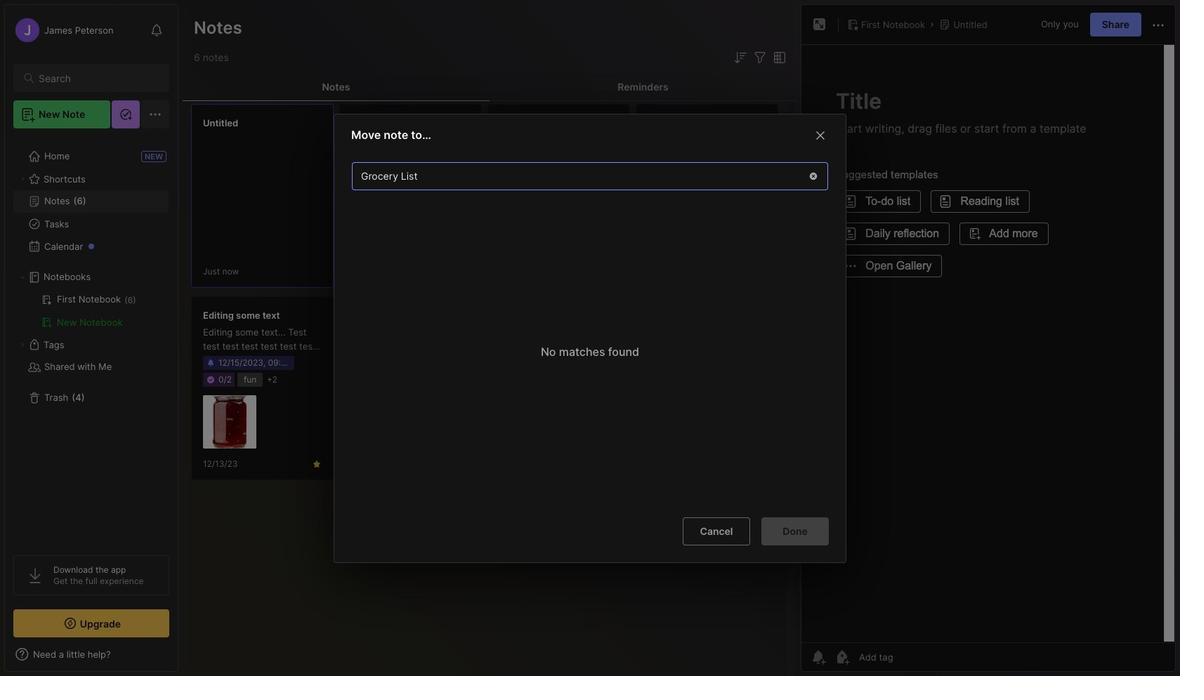 Task type: locate. For each thing, give the bounding box(es) containing it.
note window element
[[801, 4, 1176, 672]]

group
[[13, 289, 169, 334]]

expand notebooks image
[[18, 273, 27, 282]]

expand tags image
[[18, 341, 27, 349]]

main element
[[0, 0, 183, 677]]

tab list
[[183, 73, 797, 101]]

None search field
[[39, 70, 157, 86]]

add a reminder image
[[810, 649, 827, 666]]

Search text field
[[39, 72, 157, 85]]

tree
[[5, 137, 178, 543]]



Task type: describe. For each thing, give the bounding box(es) containing it.
add tag image
[[834, 649, 851, 666]]

Find a location… text field
[[353, 164, 800, 187]]

group inside tree
[[13, 289, 169, 334]]

expand note image
[[811, 16, 828, 33]]

thumbnail image
[[203, 396, 256, 449]]

none search field inside main element
[[39, 70, 157, 86]]

close image
[[812, 127, 829, 143]]

tree inside main element
[[5, 137, 178, 543]]

Note Editor text field
[[802, 44, 1175, 643]]

Find a location field
[[345, 155, 835, 506]]



Task type: vqa. For each thing, say whether or not it's contained in the screenshot.
The More Actions Image on the right top of the page
no



